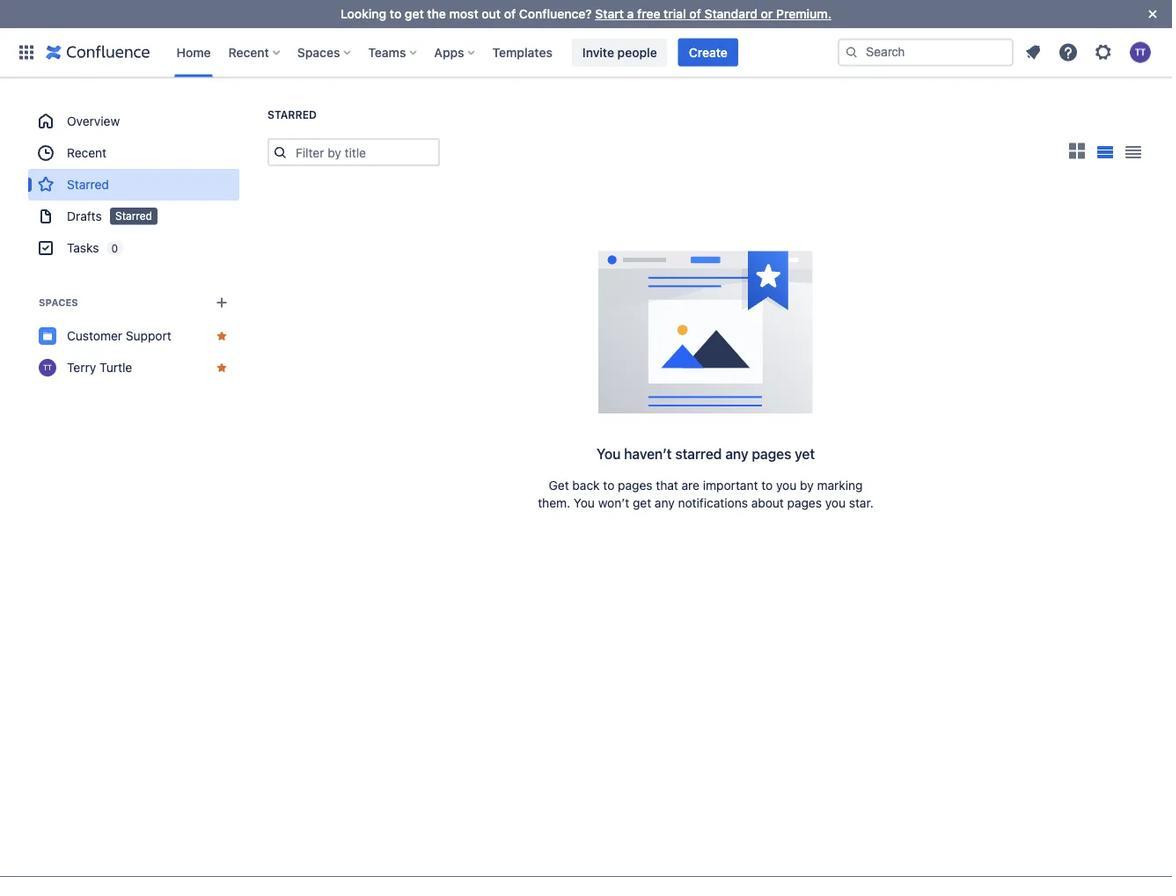 Task type: vqa. For each thing, say whether or not it's contained in the screenshot.
the important
yes



Task type: describe. For each thing, give the bounding box(es) containing it.
notifications
[[678, 496, 748, 511]]

starred for group containing overview
[[268, 109, 317, 121]]

get inside get back to pages that are important to you by marking them.  you won't get any notifications about pages you star.
[[633, 496, 652, 511]]

1 horizontal spatial you
[[597, 446, 621, 463]]

Filter by title field
[[291, 140, 438, 165]]

support
[[126, 329, 171, 343]]

2 vertical spatial pages
[[788, 496, 822, 511]]

the
[[427, 7, 446, 21]]

customer support
[[67, 329, 171, 343]]

won't
[[598, 496, 630, 511]]

create link
[[678, 38, 738, 66]]

0 horizontal spatial to
[[390, 7, 402, 21]]

search image
[[845, 45, 859, 59]]

looking
[[341, 7, 387, 21]]

appswitcher icon image
[[16, 42, 37, 63]]

star.
[[849, 496, 874, 511]]

start a free trial of standard or premium. link
[[595, 7, 832, 21]]

recent link
[[28, 137, 239, 169]]

marking
[[817, 478, 863, 493]]

terry turtle link
[[28, 352, 239, 384]]

1 of from the left
[[504, 7, 516, 21]]

most
[[449, 7, 479, 21]]

recent button
[[223, 38, 287, 66]]

important
[[703, 478, 758, 493]]

your profile and preferences image
[[1130, 42, 1151, 63]]

list image
[[1097, 146, 1114, 158]]

spaces inside popup button
[[297, 45, 340, 59]]

trial
[[664, 7, 686, 21]]

yet
[[795, 446, 815, 463]]

or
[[761, 7, 773, 21]]

standard
[[705, 7, 758, 21]]

you haven't starred any pages yet
[[597, 446, 815, 463]]

premium.
[[776, 7, 832, 21]]

any inside get back to pages that are important to you by marking them.  you won't get any notifications about pages you star.
[[655, 496, 675, 511]]

about
[[752, 496, 784, 511]]

notification icon image
[[1023, 42, 1044, 63]]

invite people
[[583, 45, 657, 59]]

invite people button
[[572, 38, 668, 66]]

back
[[573, 478, 600, 493]]

banner containing home
[[0, 28, 1173, 77]]

tasks
[[67, 241, 99, 255]]

1 horizontal spatial to
[[603, 478, 615, 493]]

unstar this space image for customer support
[[215, 329, 229, 343]]

global element
[[11, 28, 835, 77]]

create
[[689, 45, 728, 59]]

recent inside recent popup button
[[229, 45, 269, 59]]

help icon image
[[1058, 42, 1079, 63]]

turtle
[[99, 360, 132, 375]]

apps
[[434, 45, 464, 59]]

cards image
[[1067, 140, 1088, 161]]

overview
[[67, 114, 120, 129]]

compact list image
[[1123, 142, 1144, 163]]

create a space image
[[211, 292, 232, 313]]



Task type: locate. For each thing, give the bounding box(es) containing it.
1 vertical spatial starred
[[67, 177, 109, 192]]

2 horizontal spatial to
[[762, 478, 773, 493]]

2 of from the left
[[690, 7, 701, 21]]

any up the important
[[726, 446, 749, 463]]

settings icon image
[[1093, 42, 1114, 63]]

1 horizontal spatial of
[[690, 7, 701, 21]]

0 horizontal spatial starred
[[67, 177, 109, 192]]

unstar this space image inside customer support link
[[215, 329, 229, 343]]

by
[[800, 478, 814, 493]]

1 horizontal spatial get
[[633, 496, 652, 511]]

drafts
[[67, 209, 102, 224]]

of right trial
[[690, 7, 701, 21]]

recent right the home
[[229, 45, 269, 59]]

to up won't
[[603, 478, 615, 493]]

starred down spaces popup button
[[268, 109, 317, 121]]

1 vertical spatial get
[[633, 496, 652, 511]]

drafts link
[[28, 201, 239, 232]]

2 vertical spatial starred
[[115, 210, 152, 222]]

2 horizontal spatial starred
[[268, 109, 317, 121]]

Search field
[[838, 38, 1014, 66]]

0 vertical spatial get
[[405, 7, 424, 21]]

are
[[682, 478, 700, 493]]

0 vertical spatial recent
[[229, 45, 269, 59]]

1 vertical spatial pages
[[618, 478, 653, 493]]

you left by
[[776, 478, 797, 493]]

1 unstar this space image from the top
[[215, 329, 229, 343]]

them.
[[538, 496, 571, 511]]

you
[[597, 446, 621, 463], [574, 496, 595, 511]]

starred down starred link
[[115, 210, 152, 222]]

to up about
[[762, 478, 773, 493]]

you down the back
[[574, 496, 595, 511]]

0 horizontal spatial any
[[655, 496, 675, 511]]

1 vertical spatial unstar this space image
[[215, 361, 229, 375]]

a
[[627, 7, 634, 21]]

teams button
[[363, 38, 424, 66]]

0 horizontal spatial of
[[504, 7, 516, 21]]

0 vertical spatial pages
[[752, 446, 792, 463]]

starred
[[676, 446, 722, 463]]

0
[[111, 242, 118, 254]]

0 horizontal spatial you
[[776, 478, 797, 493]]

overview link
[[28, 106, 239, 137]]

unstar this space image
[[215, 329, 229, 343], [215, 361, 229, 375]]

1 horizontal spatial any
[[726, 446, 749, 463]]

pages down by
[[788, 496, 822, 511]]

you inside get back to pages that are important to you by marking them.  you won't get any notifications about pages you star.
[[574, 496, 595, 511]]

terry
[[67, 360, 96, 375]]

get right won't
[[633, 496, 652, 511]]

that
[[656, 478, 679, 493]]

0 horizontal spatial you
[[574, 496, 595, 511]]

pages
[[752, 446, 792, 463], [618, 478, 653, 493], [788, 496, 822, 511]]

starred for banner containing home
[[115, 210, 152, 222]]

to
[[390, 7, 402, 21], [603, 478, 615, 493], [762, 478, 773, 493]]

0 vertical spatial you
[[776, 478, 797, 493]]

pages left yet
[[752, 446, 792, 463]]

1 vertical spatial you
[[826, 496, 846, 511]]

home link
[[171, 38, 216, 66]]

starred link
[[28, 169, 239, 201]]

confluence?
[[519, 7, 592, 21]]

1 horizontal spatial starred
[[115, 210, 152, 222]]

0 vertical spatial starred
[[268, 109, 317, 121]]

0 vertical spatial unstar this space image
[[215, 329, 229, 343]]

starred up drafts
[[67, 177, 109, 192]]

any
[[726, 446, 749, 463], [655, 496, 675, 511]]

0 horizontal spatial recent
[[67, 146, 107, 160]]

terry turtle
[[67, 360, 132, 375]]

confluence image
[[46, 42, 150, 63], [46, 42, 150, 63]]

get
[[405, 7, 424, 21], [633, 496, 652, 511]]

0 vertical spatial you
[[597, 446, 621, 463]]

get
[[549, 478, 569, 493]]

get left the
[[405, 7, 424, 21]]

you up the back
[[597, 446, 621, 463]]

group
[[28, 106, 239, 264]]

free
[[637, 7, 661, 21]]

of right out
[[504, 7, 516, 21]]

1 vertical spatial recent
[[67, 146, 107, 160]]

of
[[504, 7, 516, 21], [690, 7, 701, 21]]

any down "that"
[[655, 496, 675, 511]]

start
[[595, 7, 624, 21]]

teams
[[368, 45, 406, 59]]

0 horizontal spatial get
[[405, 7, 424, 21]]

1 vertical spatial spaces
[[39, 297, 78, 309]]

0 vertical spatial spaces
[[297, 45, 340, 59]]

0 horizontal spatial spaces
[[39, 297, 78, 309]]

you down the "marking"
[[826, 496, 846, 511]]

spaces up customer
[[39, 297, 78, 309]]

2 unstar this space image from the top
[[215, 361, 229, 375]]

unstar this space image inside terry turtle link
[[215, 361, 229, 375]]

recent inside recent link
[[67, 146, 107, 160]]

starred
[[268, 109, 317, 121], [67, 177, 109, 192], [115, 210, 152, 222]]

invite
[[583, 45, 614, 59]]

home
[[177, 45, 211, 59]]

you
[[776, 478, 797, 493], [826, 496, 846, 511]]

group containing overview
[[28, 106, 239, 264]]

customer
[[67, 329, 122, 343]]

1 vertical spatial you
[[574, 496, 595, 511]]

1 horizontal spatial recent
[[229, 45, 269, 59]]

spaces button
[[292, 38, 358, 66]]

recent down overview
[[67, 146, 107, 160]]

unstar this space image for terry turtle
[[215, 361, 229, 375]]

out
[[482, 7, 501, 21]]

1 vertical spatial any
[[655, 496, 675, 511]]

apps button
[[429, 38, 482, 66]]

templates link
[[487, 38, 558, 66]]

haven't
[[624, 446, 672, 463]]

close image
[[1143, 4, 1164, 25]]

banner
[[0, 28, 1173, 77]]

0 vertical spatial any
[[726, 446, 749, 463]]

looking to get the most out of confluence? start a free trial of standard or premium.
[[341, 7, 832, 21]]

customer support link
[[28, 320, 239, 352]]

spaces
[[297, 45, 340, 59], [39, 297, 78, 309]]

1 horizontal spatial spaces
[[297, 45, 340, 59]]

recent
[[229, 45, 269, 59], [67, 146, 107, 160]]

to right looking
[[390, 7, 402, 21]]

templates
[[493, 45, 553, 59]]

pages up won't
[[618, 478, 653, 493]]

people
[[618, 45, 657, 59]]

spaces right recent popup button
[[297, 45, 340, 59]]

starred inside group
[[67, 177, 109, 192]]

1 horizontal spatial you
[[826, 496, 846, 511]]

get back to pages that are important to you by marking them.  you won't get any notifications about pages you star.
[[538, 478, 874, 511]]



